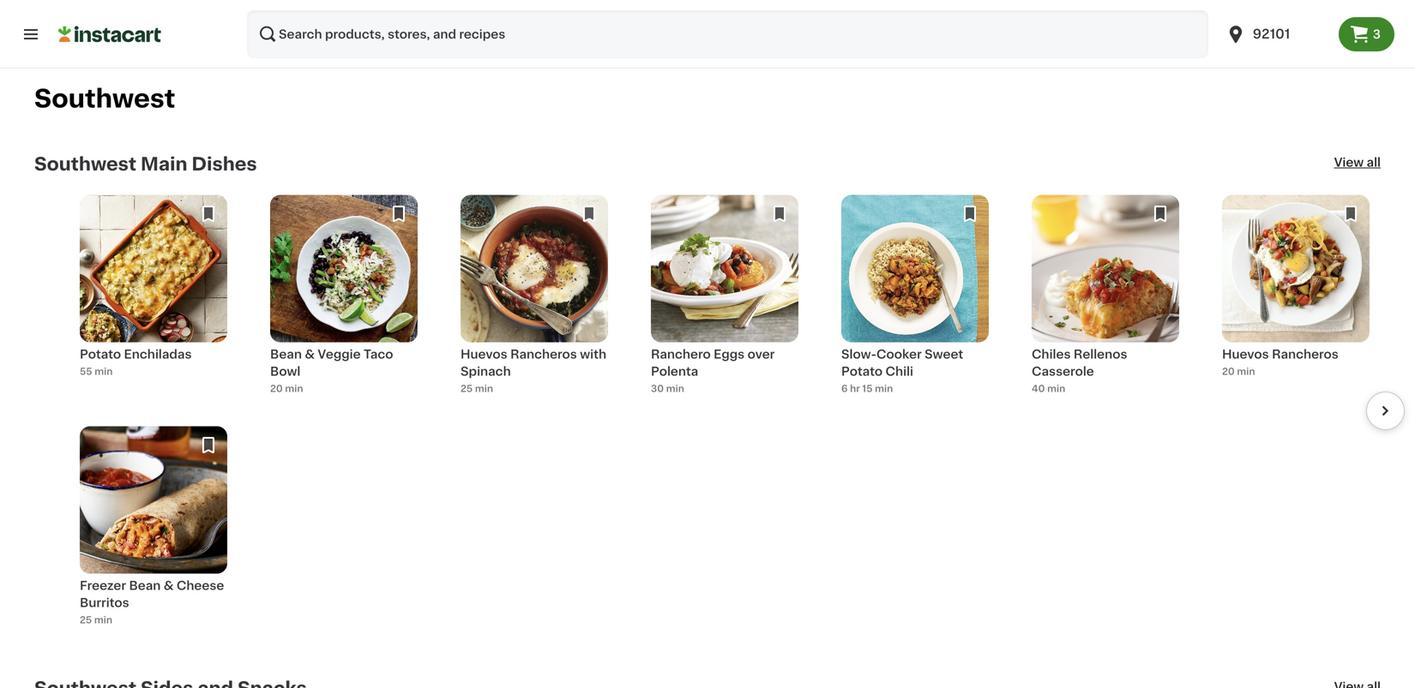 Task type: vqa. For each thing, say whether or not it's contained in the screenshot.
THE EGGS
yes



Task type: locate. For each thing, give the bounding box(es) containing it.
25 min down spinach
[[461, 384, 493, 394]]

ranchero
[[651, 349, 711, 361]]

0 vertical spatial 20 min
[[1222, 367, 1255, 376]]

southwest for southwest
[[34, 87, 175, 111]]

min for freezer bean & cheese burritos
[[94, 616, 112, 625]]

& inside bean & veggie taco bowl
[[305, 349, 315, 361]]

huevos for huevos rancheros with spinach
[[461, 349, 507, 361]]

1 horizontal spatial huevos
[[1222, 349, 1269, 361]]

huevos inside huevos rancheros with spinach
[[461, 349, 507, 361]]

potato down slow-
[[841, 366, 883, 378]]

0 vertical spatial bean
[[270, 349, 302, 361]]

0 horizontal spatial bean
[[129, 580, 161, 592]]

item carousel region
[[34, 195, 1405, 638]]

1 vertical spatial 25 min
[[80, 616, 112, 625]]

& left veggie on the bottom of page
[[305, 349, 315, 361]]

0 vertical spatial 25 min
[[461, 384, 493, 394]]

2 southwest from the top
[[34, 155, 136, 173]]

rancheros for huevos rancheros
[[1272, 349, 1339, 361]]

1 southwest from the top
[[34, 87, 175, 111]]

1 horizontal spatial 25 min
[[461, 384, 493, 394]]

rancheros
[[510, 349, 577, 361], [1272, 349, 1339, 361]]

0 vertical spatial southwest
[[34, 87, 175, 111]]

1 vertical spatial 20 min
[[270, 384, 303, 394]]

1 horizontal spatial bean
[[270, 349, 302, 361]]

taco
[[364, 349, 393, 361]]

southwest main dishes
[[34, 155, 257, 173]]

0 vertical spatial 25
[[461, 384, 473, 394]]

min for huevos rancheros with spinach
[[475, 384, 493, 394]]

1 vertical spatial 25
[[80, 616, 92, 625]]

cheese
[[177, 580, 224, 592]]

potato inside slow-cooker sweet potato chili
[[841, 366, 883, 378]]

40 min
[[1032, 384, 1065, 394]]

25 min
[[461, 384, 493, 394], [80, 616, 112, 625]]

huevos
[[461, 349, 507, 361], [1222, 349, 1269, 361]]

20 min down huevos rancheros
[[1222, 367, 1255, 376]]

1 rancheros from the left
[[510, 349, 577, 361]]

southwest left main
[[34, 155, 136, 173]]

rancheros inside huevos rancheros with spinach
[[510, 349, 577, 361]]

& left cheese
[[164, 580, 174, 592]]

0 horizontal spatial 25
[[80, 616, 92, 625]]

min down the "bowl"
[[285, 384, 303, 394]]

0 horizontal spatial &
[[164, 580, 174, 592]]

casserole
[[1032, 366, 1094, 378]]

ranchero eggs over polenta
[[651, 349, 775, 378]]

Search field
[[247, 10, 1208, 58]]

1 vertical spatial &
[[164, 580, 174, 592]]

min for bean & veggie taco bowl
[[285, 384, 303, 394]]

1 horizontal spatial 20
[[1222, 367, 1235, 376]]

main
[[141, 155, 187, 173]]

25 for huevos rancheros with spinach
[[461, 384, 473, 394]]

chili
[[885, 366, 913, 378]]

over
[[747, 349, 775, 361]]

20 down the "bowl"
[[270, 384, 283, 394]]

enchiladas
[[124, 349, 192, 361]]

southwest down instacart logo
[[34, 87, 175, 111]]

& inside freezer bean & cheese burritos
[[164, 580, 174, 592]]

huevos rancheros with spinach
[[461, 349, 606, 378]]

0 horizontal spatial huevos
[[461, 349, 507, 361]]

huevos for huevos rancheros
[[1222, 349, 1269, 361]]

min down 'burritos'
[[94, 616, 112, 625]]

20 min
[[1222, 367, 1255, 376], [270, 384, 303, 394]]

spinach
[[461, 366, 511, 378]]

bean & veggie taco bowl
[[270, 349, 393, 378]]

recipe card group
[[80, 195, 227, 406], [270, 195, 418, 406], [461, 195, 608, 406], [651, 195, 798, 406], [841, 195, 989, 406], [1032, 195, 1179, 406], [1222, 195, 1370, 406], [80, 427, 227, 638]]

1 vertical spatial southwest
[[34, 155, 136, 173]]

25
[[461, 384, 473, 394], [80, 616, 92, 625]]

&
[[305, 349, 315, 361], [164, 580, 174, 592]]

0 horizontal spatial potato
[[80, 349, 121, 361]]

rellenos
[[1074, 349, 1127, 361]]

bean up the "bowl"
[[270, 349, 302, 361]]

potato
[[80, 349, 121, 361], [841, 366, 883, 378]]

southwest for southwest main dishes
[[34, 155, 136, 173]]

1 horizontal spatial 20 min
[[1222, 367, 1255, 376]]

bean right freezer at the left bottom
[[129, 580, 161, 592]]

1 huevos from the left
[[461, 349, 507, 361]]

30
[[651, 384, 664, 394]]

0 horizontal spatial 20
[[270, 384, 283, 394]]

1 vertical spatial 20
[[270, 384, 283, 394]]

recipe card group containing bean & veggie taco bowl
[[270, 195, 418, 406]]

min
[[95, 367, 113, 376], [1237, 367, 1255, 376], [285, 384, 303, 394], [475, 384, 493, 394], [666, 384, 684, 394], [875, 384, 893, 394], [1047, 384, 1065, 394], [94, 616, 112, 625]]

min down spinach
[[475, 384, 493, 394]]

None search field
[[247, 10, 1208, 58]]

2 rancheros from the left
[[1272, 349, 1339, 361]]

1 vertical spatial potato
[[841, 366, 883, 378]]

southwest
[[34, 87, 175, 111], [34, 155, 136, 173]]

6 hr 15 min
[[841, 384, 893, 394]]

min down polenta
[[666, 384, 684, 394]]

25 min down 'burritos'
[[80, 616, 112, 625]]

20 down huevos rancheros
[[1222, 367, 1235, 376]]

92101
[[1253, 28, 1290, 40]]

1 horizontal spatial 25
[[461, 384, 473, 394]]

0 horizontal spatial 20 min
[[270, 384, 303, 394]]

20
[[1222, 367, 1235, 376], [270, 384, 283, 394]]

min down huevos rancheros
[[1237, 367, 1255, 376]]

2 huevos from the left
[[1222, 349, 1269, 361]]

1 vertical spatial bean
[[129, 580, 161, 592]]

chiles
[[1032, 349, 1071, 361]]

bean
[[270, 349, 302, 361], [129, 580, 161, 592]]

1 horizontal spatial potato
[[841, 366, 883, 378]]

potato up 55 min at the left
[[80, 349, 121, 361]]

1 horizontal spatial rancheros
[[1272, 349, 1339, 361]]

20 min down the "bowl"
[[270, 384, 303, 394]]

min for huevos rancheros
[[1237, 367, 1255, 376]]

view
[[1334, 156, 1364, 168]]

min right the 55 on the bottom left
[[95, 367, 113, 376]]

0 horizontal spatial rancheros
[[510, 349, 577, 361]]

25 down 'burritos'
[[80, 616, 92, 625]]

0 horizontal spatial 25 min
[[80, 616, 112, 625]]

25 down spinach
[[461, 384, 473, 394]]

instacart logo image
[[58, 24, 161, 45]]

recipe card group containing slow-cooker sweet potato chili
[[841, 195, 989, 406]]

min right '40'
[[1047, 384, 1065, 394]]

55 min
[[80, 367, 113, 376]]

0 vertical spatial &
[[305, 349, 315, 361]]

recipe card group containing freezer bean & cheese burritos
[[80, 427, 227, 638]]

0 vertical spatial 20
[[1222, 367, 1235, 376]]

3
[[1373, 28, 1381, 40]]

1 horizontal spatial &
[[305, 349, 315, 361]]



Task type: describe. For each thing, give the bounding box(es) containing it.
30 min
[[651, 384, 684, 394]]

slow-cooker sweet potato chili
[[841, 349, 963, 378]]

recipe card group containing huevos rancheros with spinach
[[461, 195, 608, 406]]

25 for freezer bean & cheese burritos
[[80, 616, 92, 625]]

view all
[[1334, 156, 1381, 168]]

15
[[862, 384, 873, 394]]

burritos
[[80, 597, 129, 609]]

bean inside freezer bean & cheese burritos
[[129, 580, 161, 592]]

min for chiles rellenos casserole
[[1047, 384, 1065, 394]]

huevos rancheros
[[1222, 349, 1339, 361]]

25 min for huevos rancheros with spinach
[[461, 384, 493, 394]]

25 min for freezer bean & cheese burritos
[[80, 616, 112, 625]]

potato enchiladas
[[80, 349, 192, 361]]

55
[[80, 367, 92, 376]]

6
[[841, 384, 848, 394]]

polenta
[[651, 366, 698, 378]]

20 for huevos rancheros
[[1222, 367, 1235, 376]]

chiles rellenos casserole
[[1032, 349, 1127, 378]]

with
[[580, 349, 606, 361]]

freezer bean & cheese burritos
[[80, 580, 224, 609]]

20 for bean & veggie taco bowl
[[270, 384, 283, 394]]

bowl
[[270, 366, 300, 378]]

min for ranchero eggs over polenta
[[666, 384, 684, 394]]

eggs
[[714, 349, 745, 361]]

92101 button
[[1215, 10, 1339, 58]]

freezer
[[80, 580, 126, 592]]

slow-
[[841, 349, 876, 361]]

sweet
[[925, 349, 963, 361]]

40
[[1032, 384, 1045, 394]]

view all link
[[1334, 154, 1381, 174]]

min right 15
[[875, 384, 893, 394]]

all
[[1367, 156, 1381, 168]]

20 min for huevos rancheros
[[1222, 367, 1255, 376]]

3 button
[[1339, 17, 1394, 51]]

recipe card group containing chiles rellenos casserole
[[1032, 195, 1179, 406]]

dishes
[[192, 155, 257, 173]]

hr
[[850, 384, 860, 394]]

92101 button
[[1225, 10, 1328, 58]]

recipe card group containing ranchero eggs over polenta
[[651, 195, 798, 406]]

rancheros for huevos rancheros with spinach
[[510, 349, 577, 361]]

bean inside bean & veggie taco bowl
[[270, 349, 302, 361]]

cooker
[[876, 349, 922, 361]]

0 vertical spatial potato
[[80, 349, 121, 361]]

min for potato enchiladas
[[95, 367, 113, 376]]

veggie
[[318, 349, 361, 361]]

20 min for bean & veggie taco bowl
[[270, 384, 303, 394]]

recipe card group containing potato enchiladas
[[80, 195, 227, 406]]

recipe card group containing huevos rancheros
[[1222, 195, 1370, 406]]



